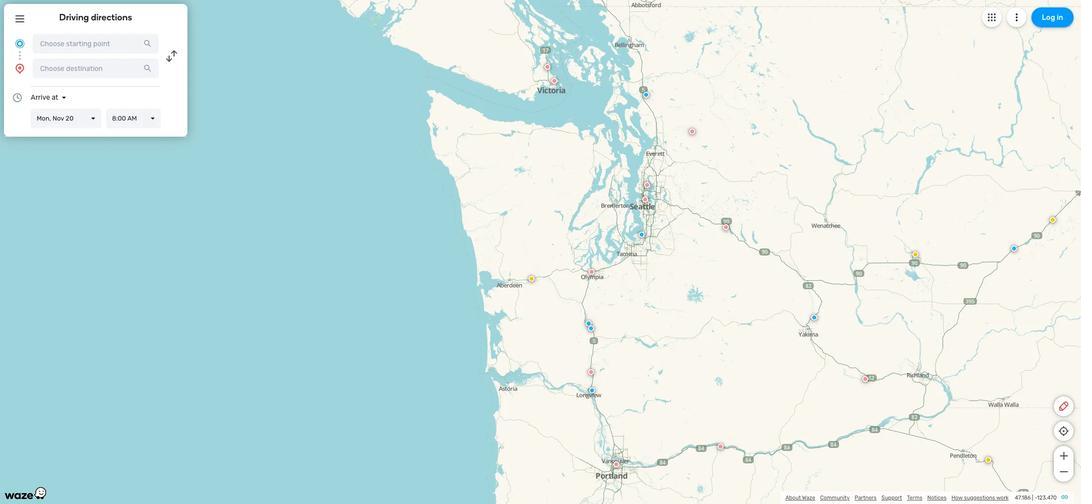 Task type: vqa. For each thing, say whether or not it's contained in the screenshot.
hazard icon to the top
yes



Task type: describe. For each thing, give the bounding box(es) containing it.
driving
[[59, 12, 89, 23]]

about
[[786, 495, 801, 501]]

terms link
[[907, 495, 923, 501]]

|
[[1033, 495, 1034, 501]]

community link
[[821, 495, 850, 501]]

arrive
[[31, 93, 50, 102]]

suggestions
[[965, 495, 996, 501]]

mon, nov 20 list box
[[31, 109, 101, 129]]

2 vertical spatial hazard image
[[986, 457, 992, 463]]

-
[[1035, 495, 1038, 501]]

zoom out image
[[1058, 466, 1070, 478]]

0 horizontal spatial hazard image
[[529, 276, 535, 282]]

partners link
[[855, 495, 877, 501]]

community
[[821, 495, 850, 501]]

am
[[127, 115, 137, 122]]

hazard image
[[1050, 217, 1056, 223]]

8:00
[[112, 115, 126, 122]]

2 horizontal spatial road closed image
[[723, 224, 729, 230]]

0 vertical spatial hazard image
[[913, 252, 919, 258]]

clock image
[[11, 92, 23, 104]]

link image
[[1061, 493, 1069, 501]]

terms
[[907, 495, 923, 501]]

2 vertical spatial road closed image
[[588, 369, 594, 375]]

20
[[66, 115, 74, 122]]

arrive at
[[31, 93, 58, 102]]

work
[[997, 495, 1009, 501]]

directions
[[91, 12, 132, 23]]



Task type: locate. For each thing, give the bounding box(es) containing it.
police image
[[644, 92, 649, 98], [812, 315, 818, 321], [586, 321, 592, 326], [588, 325, 594, 331], [589, 388, 595, 393]]

0 vertical spatial road closed image
[[690, 129, 696, 134]]

1 horizontal spatial police image
[[1012, 246, 1018, 252]]

mon,
[[37, 115, 51, 122]]

47.186
[[1015, 495, 1031, 501]]

location image
[[14, 63, 26, 74]]

support
[[882, 495, 903, 501]]

1 horizontal spatial road closed image
[[690, 129, 696, 134]]

123.470
[[1038, 495, 1057, 501]]

police image
[[639, 232, 645, 238], [1012, 246, 1018, 252]]

road closed image
[[690, 129, 696, 134], [723, 224, 729, 230], [588, 369, 594, 375]]

about waze link
[[786, 495, 816, 501]]

driving directions
[[59, 12, 132, 23]]

about waze community partners support terms notices how suggestions work
[[786, 495, 1009, 501]]

hazard image
[[913, 252, 919, 258], [529, 276, 535, 282], [986, 457, 992, 463]]

47.186 | -123.470
[[1015, 495, 1057, 501]]

8:00 am list box
[[106, 109, 161, 129]]

notices link
[[928, 495, 947, 501]]

1 vertical spatial police image
[[1012, 246, 1018, 252]]

0 horizontal spatial police image
[[639, 232, 645, 238]]

waze
[[803, 495, 816, 501]]

how
[[952, 495, 963, 501]]

notices
[[928, 495, 947, 501]]

Choose starting point text field
[[33, 34, 159, 54]]

2 horizontal spatial hazard image
[[986, 457, 992, 463]]

partners
[[855, 495, 877, 501]]

1 vertical spatial road closed image
[[723, 224, 729, 230]]

road closed image
[[545, 64, 551, 70], [552, 78, 558, 84], [645, 182, 650, 188], [643, 196, 649, 202], [589, 269, 595, 275], [863, 376, 869, 382], [718, 444, 724, 450], [614, 461, 620, 467]]

support link
[[882, 495, 903, 501]]

how suggestions work link
[[952, 495, 1009, 501]]

8:00 am
[[112, 115, 137, 122]]

zoom in image
[[1058, 450, 1070, 462]]

pencil image
[[1058, 400, 1070, 412]]

1 horizontal spatial hazard image
[[913, 252, 919, 258]]

current location image
[[14, 38, 26, 50]]

at
[[52, 93, 58, 102]]

Choose destination text field
[[33, 59, 159, 78]]

mon, nov 20
[[37, 115, 74, 122]]

0 horizontal spatial road closed image
[[588, 369, 594, 375]]

1 vertical spatial hazard image
[[529, 276, 535, 282]]

0 vertical spatial police image
[[639, 232, 645, 238]]

nov
[[53, 115, 64, 122]]



